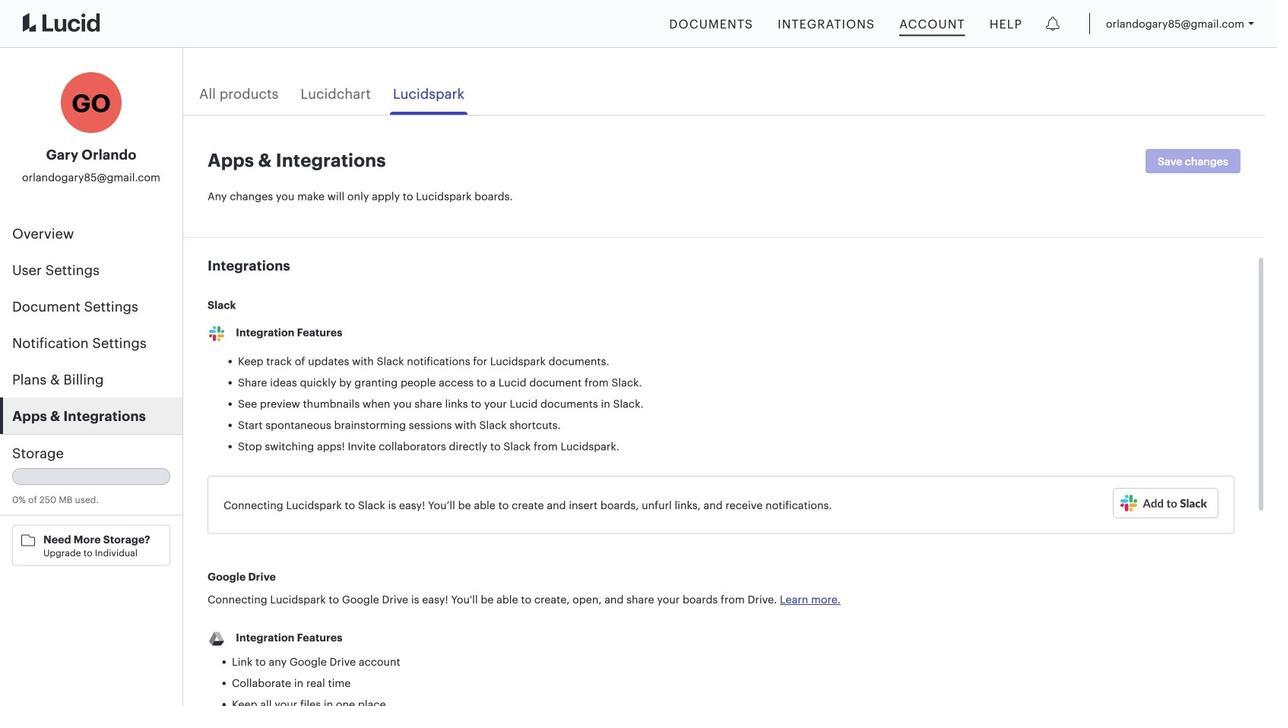 Task type: locate. For each thing, give the bounding box(es) containing it.
cookie consent banner dialog
[[0, 637, 1278, 706]]

add to slack image
[[1113, 488, 1219, 519]]

tab
[[0, 398, 183, 434]]

dialog
[[0, 0, 1278, 706]]

tab list
[[0, 215, 183, 434]]



